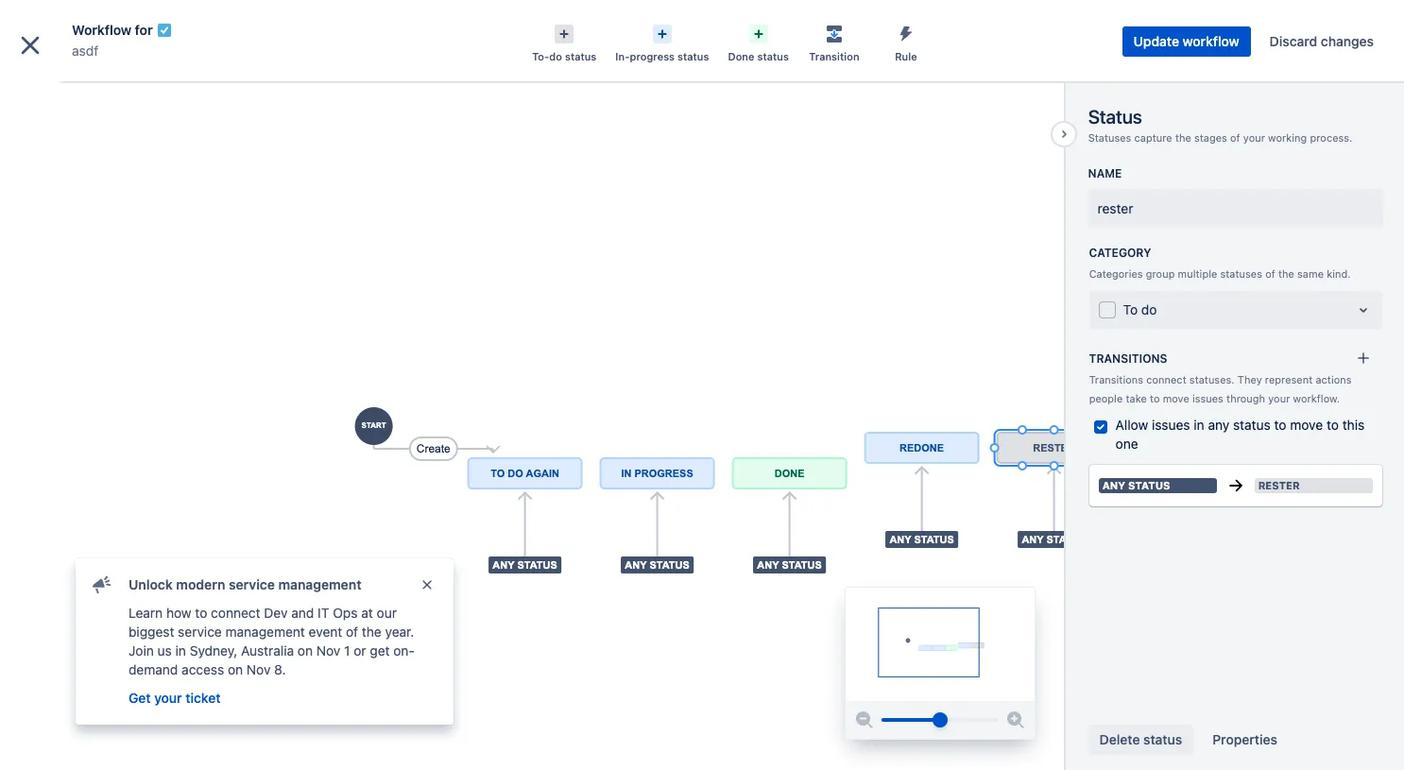 Task type: describe. For each thing, give the bounding box(es) containing it.
through
[[1227, 392, 1266, 405]]

demand
[[129, 662, 178, 678]]

transitions for transitions connect statuses. they represent actions people take to move issues through your workflow.
[[1090, 373, 1144, 386]]

process.
[[1311, 131, 1353, 144]]

update
[[1134, 33, 1180, 49]]

they
[[1238, 373, 1263, 386]]

asdf inside status dialog
[[72, 43, 98, 59]]

ticket
[[186, 690, 221, 706]]

create transition image
[[1356, 351, 1371, 366]]

working
[[1269, 131, 1308, 144]]

in inside "learn how to connect dev and it ops at our biggest service management event of the year. join us in sydney, australia on nov 1 or get on- demand access on nov 8."
[[175, 643, 186, 659]]

how
[[166, 605, 192, 621]]

delete status button
[[1089, 725, 1194, 755]]

modern
[[176, 577, 225, 593]]

done status
[[728, 50, 789, 62]]

any
[[1208, 417, 1230, 433]]

status inside allow issues in any status to move to this one
[[1234, 417, 1271, 433]]

dev
[[264, 605, 288, 621]]

update workflow button
[[1123, 26, 1251, 57]]

to
[[1124, 302, 1138, 318]]

get
[[370, 643, 390, 659]]

this
[[1343, 417, 1365, 433]]

0 vertical spatial service
[[229, 577, 275, 593]]

0 horizontal spatial on
[[228, 662, 243, 678]]

move inside transitions connect statuses. they represent actions people take to move issues through your workflow.
[[1163, 392, 1190, 405]]

of for category
[[1266, 268, 1276, 280]]

of for status
[[1231, 131, 1241, 144]]

primary element
[[11, 0, 1045, 52]]

workflow for
[[72, 22, 153, 38]]

Zoom level range field
[[882, 701, 999, 739]]

0 horizontal spatial in
[[60, 703, 69, 717]]

update workflow
[[1134, 33, 1240, 49]]

in inside allow issues in any status to move to this one
[[1194, 417, 1205, 433]]

same
[[1298, 268, 1324, 280]]

represent
[[1266, 373, 1313, 386]]

to-do status
[[532, 50, 597, 62]]

or
[[354, 643, 366, 659]]

kind.
[[1327, 268, 1351, 280]]

done
[[728, 50, 755, 62]]

more
[[116, 729, 144, 743]]

open image
[[1352, 299, 1375, 321]]

rule button
[[870, 19, 942, 64]]

close workflow editor image
[[15, 30, 45, 60]]

1
[[344, 643, 350, 659]]

status dialog
[[0, 0, 1405, 770]]

transition
[[809, 50, 860, 62]]

unlock
[[129, 577, 173, 593]]

1 vertical spatial status
[[1129, 479, 1171, 492]]

to inside transitions connect statuses. they represent actions people take to move issues through your workflow.
[[1150, 392, 1160, 405]]

your inside status statuses capture the stages of your working process.
[[1244, 131, 1266, 144]]

0 vertical spatial nov
[[316, 643, 341, 659]]

join
[[129, 643, 154, 659]]

discard changes button
[[1259, 26, 1386, 57]]

any
[[1103, 479, 1126, 492]]

dismiss image
[[420, 578, 435, 593]]

zoom in image
[[1004, 709, 1027, 732]]

to do
[[1124, 302, 1157, 318]]

workflow
[[72, 22, 131, 38]]

done status button
[[719, 19, 799, 64]]

the inside "learn how to connect dev and it ops at our biggest service management event of the year. join us in sydney, australia on nov 1 or get on- demand access on nov 8."
[[362, 624, 382, 640]]

learn how to connect dev and it ops at our biggest service management event of the year. join us in sydney, australia on nov 1 or get on- demand access on nov 8.
[[129, 605, 415, 678]]

any status
[[1103, 479, 1171, 492]]

in-progress status
[[616, 50, 709, 62]]

team-
[[82, 703, 114, 717]]

delete
[[1100, 732, 1140, 748]]

access
[[182, 662, 224, 678]]

statuses
[[1089, 131, 1132, 144]]

to inside "learn how to connect dev and it ops at our biggest service management event of the year. join us in sydney, australia on nov 1 or get on- demand access on nov 8."
[[195, 605, 207, 621]]

learn more
[[83, 729, 144, 743]]

8.
[[274, 662, 286, 678]]

statuses
[[1221, 268, 1263, 280]]

category categories group multiple statuses of the same kind.
[[1090, 246, 1351, 280]]

one
[[1116, 436, 1139, 452]]

learn more button
[[83, 729, 144, 744]]

australia
[[241, 643, 294, 659]]

status inside button
[[1144, 732, 1183, 748]]

your inside button
[[154, 690, 182, 706]]

connect inside transitions connect statuses. they represent actions people take to move issues through your workflow.
[[1147, 373, 1187, 386]]

get
[[129, 690, 151, 706]]

us
[[157, 643, 172, 659]]

on-
[[393, 643, 415, 659]]

the inside category categories group multiple statuses of the same kind.
[[1279, 268, 1295, 280]]

statuses.
[[1190, 373, 1235, 386]]

actions
[[1316, 373, 1352, 386]]

and
[[291, 605, 314, 621]]

get your ticket
[[129, 690, 221, 706]]

progress
[[630, 50, 675, 62]]

capture
[[1135, 131, 1173, 144]]

1 vertical spatial rester
[[1259, 479, 1300, 492]]

managed
[[114, 703, 163, 717]]

move inside allow issues in any status to move to this one
[[1291, 417, 1324, 433]]

1 vertical spatial nov
[[247, 662, 271, 678]]

people
[[1090, 392, 1123, 405]]

to left this
[[1327, 417, 1339, 433]]

changes
[[1321, 33, 1374, 49]]

take
[[1126, 392, 1147, 405]]



Task type: vqa. For each thing, say whether or not it's contained in the screenshot.
capture
yes



Task type: locate. For each thing, give the bounding box(es) containing it.
delete status
[[1100, 732, 1183, 748]]

nov left 1
[[316, 643, 341, 659]]

group
[[1146, 268, 1175, 280]]

rester down the name
[[1098, 200, 1134, 216]]

do for to
[[1142, 302, 1157, 318]]

get your ticket button
[[127, 687, 223, 710]]

the
[[1176, 131, 1192, 144], [1279, 268, 1295, 280], [362, 624, 382, 640]]

0 horizontal spatial issues
[[1152, 417, 1191, 433]]

1 vertical spatial asdf
[[57, 82, 85, 98]]

banner
[[0, 0, 1405, 53]]

issues down statuses.
[[1193, 392, 1224, 405]]

2 horizontal spatial of
[[1266, 268, 1276, 280]]

project
[[166, 703, 204, 717]]

in-
[[616, 50, 630, 62]]

1 vertical spatial connect
[[211, 605, 261, 621]]

do inside popup button
[[549, 50, 562, 62]]

on down sydney,
[[228, 662, 243, 678]]

jira software image
[[49, 15, 176, 37], [49, 15, 176, 37]]

status right progress
[[678, 50, 709, 62]]

asdf link
[[72, 40, 98, 62]]

the down at
[[362, 624, 382, 640]]

the left same at right top
[[1279, 268, 1295, 280]]

1 horizontal spatial on
[[298, 643, 313, 659]]

0 horizontal spatial nov
[[247, 662, 271, 678]]

in right us
[[175, 643, 186, 659]]

1 vertical spatial service
[[178, 624, 222, 640]]

0 vertical spatial of
[[1231, 131, 1241, 144]]

to-
[[532, 50, 549, 62]]

of inside "learn how to connect dev and it ops at our biggest service management event of the year. join us in sydney, australia on nov 1 or get on- demand access on nov 8."
[[346, 624, 358, 640]]

0 horizontal spatial your
[[154, 690, 182, 706]]

your
[[1244, 131, 1266, 144], [1269, 392, 1291, 405], [154, 690, 182, 706]]

2 horizontal spatial in
[[1194, 417, 1205, 433]]

2 vertical spatial of
[[346, 624, 358, 640]]

do right to
[[1142, 302, 1157, 318]]

to right how
[[195, 605, 207, 621]]

1 horizontal spatial the
[[1176, 131, 1192, 144]]

asdf down the workflow
[[72, 43, 98, 59]]

learn down team-
[[83, 729, 113, 743]]

discard changes
[[1270, 33, 1374, 49]]

workflow.
[[1294, 392, 1340, 405]]

asdf
[[72, 43, 98, 59], [57, 82, 85, 98]]

for
[[135, 22, 153, 38]]

allow
[[1116, 417, 1149, 433]]

name
[[1089, 166, 1122, 181]]

0 horizontal spatial rester
[[1098, 200, 1134, 216]]

1 horizontal spatial service
[[229, 577, 275, 593]]

the left stages
[[1176, 131, 1192, 144]]

it
[[318, 605, 329, 621]]

your down represent
[[1269, 392, 1291, 405]]

issues inside allow issues in any status to move to this one
[[1152, 417, 1191, 433]]

do left in-
[[549, 50, 562, 62]]

to right take
[[1150, 392, 1160, 405]]

1 vertical spatial transitions
[[1090, 373, 1144, 386]]

transitions
[[1090, 352, 1168, 366], [1090, 373, 1144, 386]]

your left working
[[1244, 131, 1266, 144]]

status down through at the bottom right of the page
[[1234, 417, 1271, 433]]

workflow
[[1183, 33, 1240, 49]]

status
[[565, 50, 597, 62], [678, 50, 709, 62], [758, 50, 789, 62], [1234, 417, 1271, 433], [1144, 732, 1183, 748]]

transition button
[[799, 19, 870, 64]]

ops
[[333, 605, 358, 621]]

0 vertical spatial connect
[[1147, 373, 1187, 386]]

your inside transitions connect statuses. they represent actions people take to move issues through your workflow.
[[1269, 392, 1291, 405]]

our
[[377, 605, 397, 621]]

to-do status button
[[523, 19, 606, 64]]

in left any
[[1194, 417, 1205, 433]]

0 horizontal spatial learn
[[83, 729, 113, 743]]

1 vertical spatial in
[[175, 643, 186, 659]]

2 horizontal spatial your
[[1269, 392, 1291, 405]]

0 horizontal spatial do
[[549, 50, 562, 62]]

transitions connect statuses. they represent actions people take to move issues through your workflow.
[[1090, 373, 1352, 405]]

0 horizontal spatial the
[[362, 624, 382, 640]]

1 vertical spatial move
[[1291, 417, 1324, 433]]

rule
[[895, 50, 918, 62]]

status up statuses
[[1089, 106, 1143, 128]]

service
[[229, 577, 275, 593], [178, 624, 222, 640]]

1 horizontal spatial your
[[1244, 131, 1266, 144]]

1 vertical spatial on
[[228, 662, 243, 678]]

status right delete
[[1144, 732, 1183, 748]]

2 vertical spatial your
[[154, 690, 182, 706]]

event
[[309, 624, 342, 640]]

1 horizontal spatial of
[[1231, 131, 1241, 144]]

on down the event
[[298, 643, 313, 659]]

to
[[1150, 392, 1160, 405], [1275, 417, 1287, 433], [1327, 417, 1339, 433], [195, 605, 207, 621]]

biggest
[[129, 624, 174, 640]]

1 horizontal spatial in
[[175, 643, 186, 659]]

move right take
[[1163, 392, 1190, 405]]

of up 1
[[346, 624, 358, 640]]

issues inside transitions connect statuses. they represent actions people take to move issues through your workflow.
[[1193, 392, 1224, 405]]

allow issues in any status to move to this one
[[1116, 417, 1365, 452]]

0 vertical spatial the
[[1176, 131, 1192, 144]]

of
[[1231, 131, 1241, 144], [1266, 268, 1276, 280], [346, 624, 358, 640]]

you're in a team-managed project
[[23, 703, 204, 717]]

properties
[[1213, 732, 1278, 748]]

status right to- at the top left
[[565, 50, 597, 62]]

of inside category categories group multiple statuses of the same kind.
[[1266, 268, 1276, 280]]

your right get
[[154, 690, 182, 706]]

management up the it
[[278, 577, 362, 593]]

at
[[361, 605, 373, 621]]

a
[[72, 703, 79, 717]]

learn inside button
[[83, 729, 113, 743]]

you're
[[23, 703, 57, 717]]

1 vertical spatial learn
[[83, 729, 113, 743]]

1 vertical spatial do
[[1142, 302, 1157, 318]]

0 vertical spatial move
[[1163, 392, 1190, 405]]

1 vertical spatial of
[[1266, 268, 1276, 280]]

1 vertical spatial management
[[225, 624, 305, 640]]

1 vertical spatial the
[[1279, 268, 1295, 280]]

move
[[1163, 392, 1190, 405], [1291, 417, 1324, 433]]

1 horizontal spatial learn
[[129, 605, 163, 621]]

status statuses capture the stages of your working process.
[[1089, 106, 1353, 144]]

move down workflow.
[[1291, 417, 1324, 433]]

status
[[1089, 106, 1143, 128], [1129, 479, 1171, 492]]

Search field
[[1045, 11, 1235, 41]]

1 vertical spatial your
[[1269, 392, 1291, 405]]

2 transitions from the top
[[1090, 373, 1144, 386]]

properties button
[[1202, 725, 1289, 755]]

connect up take
[[1147, 373, 1187, 386]]

on
[[298, 643, 313, 659], [228, 662, 243, 678]]

0 horizontal spatial connect
[[211, 605, 261, 621]]

1 transitions from the top
[[1090, 352, 1168, 366]]

learn for learn how to connect dev and it ops at our biggest service management event of the year. join us in sydney, australia on nov 1 or get on- demand access on nov 8.
[[129, 605, 163, 621]]

0 horizontal spatial move
[[1163, 392, 1190, 405]]

learn for learn more
[[83, 729, 113, 743]]

1 horizontal spatial rester
[[1259, 479, 1300, 492]]

discard
[[1270, 33, 1318, 49]]

status right the any
[[1129, 479, 1171, 492]]

transitions inside transitions connect statuses. they represent actions people take to move issues through your workflow.
[[1090, 373, 1144, 386]]

transitions for transitions
[[1090, 352, 1168, 366]]

in-progress status button
[[606, 19, 719, 64]]

group
[[8, 349, 219, 451], [8, 349, 219, 400], [8, 400, 219, 451]]

the inside status statuses capture the stages of your working process.
[[1176, 131, 1192, 144]]

0 vertical spatial issues
[[1193, 392, 1224, 405]]

management inside "learn how to connect dev and it ops at our biggest service management event of the year. join us in sydney, australia on nov 1 or get on- demand access on nov 8."
[[225, 624, 305, 640]]

0 vertical spatial your
[[1244, 131, 1266, 144]]

0 vertical spatial rester
[[1098, 200, 1134, 216]]

do
[[549, 50, 562, 62], [1142, 302, 1157, 318]]

transitions up take
[[1090, 352, 1168, 366]]

issues right allow
[[1152, 417, 1191, 433]]

issues
[[1193, 392, 1224, 405], [1152, 417, 1191, 433]]

1 horizontal spatial connect
[[1147, 373, 1187, 386]]

0 vertical spatial learn
[[129, 605, 163, 621]]

nov
[[316, 643, 341, 659], [247, 662, 271, 678]]

categories
[[1090, 268, 1143, 280]]

multiple
[[1178, 268, 1218, 280]]

status right the done
[[758, 50, 789, 62]]

1 horizontal spatial move
[[1291, 417, 1324, 433]]

service up sydney,
[[178, 624, 222, 640]]

status inside popup button
[[678, 50, 709, 62]]

you're in the workflow viewfinder, use the arrow keys to move it element
[[846, 588, 1035, 701]]

0 vertical spatial management
[[278, 577, 362, 593]]

in left a
[[60, 703, 69, 717]]

0 horizontal spatial of
[[346, 624, 358, 640]]

rester down allow issues in any status to move to this one
[[1259, 479, 1300, 492]]

learn up biggest
[[129, 605, 163, 621]]

category
[[1090, 246, 1152, 260]]

0 vertical spatial asdf
[[72, 43, 98, 59]]

0 vertical spatial in
[[1194, 417, 1205, 433]]

in
[[1194, 417, 1205, 433], [175, 643, 186, 659], [60, 703, 69, 717]]

unlock modern service management
[[129, 577, 362, 593]]

year.
[[385, 624, 414, 640]]

connect inside "learn how to connect dev and it ops at our biggest service management event of the year. join us in sydney, australia on nov 1 or get on- demand access on nov 8."
[[211, 605, 261, 621]]

2 vertical spatial in
[[60, 703, 69, 717]]

status inside status statuses capture the stages of your working process.
[[1089, 106, 1143, 128]]

0 vertical spatial do
[[549, 50, 562, 62]]

0 horizontal spatial service
[[178, 624, 222, 640]]

learn inside "learn how to connect dev and it ops at our biggest service management event of the year. join us in sydney, australia on nov 1 or get on- demand access on nov 8."
[[129, 605, 163, 621]]

comment image
[[91, 574, 113, 596]]

connect down unlock modern service management
[[211, 605, 261, 621]]

zoom out image
[[853, 709, 876, 732]]

2 vertical spatial the
[[362, 624, 382, 640]]

connect
[[1147, 373, 1187, 386], [211, 605, 261, 621]]

management
[[278, 577, 362, 593], [225, 624, 305, 640]]

1 vertical spatial issues
[[1152, 417, 1191, 433]]

0 vertical spatial transitions
[[1090, 352, 1168, 366]]

asdf down asdf link
[[57, 82, 85, 98]]

transitions up people at the bottom right of page
[[1090, 373, 1144, 386]]

of right statuses on the right of the page
[[1266, 268, 1276, 280]]

do for to-
[[549, 50, 562, 62]]

management up australia
[[225, 624, 305, 640]]

0 vertical spatial status
[[1089, 106, 1143, 128]]

stages
[[1195, 131, 1228, 144]]

to down represent
[[1275, 417, 1287, 433]]

service up the dev
[[229, 577, 275, 593]]

sydney,
[[190, 643, 238, 659]]

2 horizontal spatial the
[[1279, 268, 1295, 280]]

of inside status statuses capture the stages of your working process.
[[1231, 131, 1241, 144]]

0 vertical spatial on
[[298, 643, 313, 659]]

1 horizontal spatial issues
[[1193, 392, 1224, 405]]

nov down australia
[[247, 662, 271, 678]]

1 horizontal spatial do
[[1142, 302, 1157, 318]]

of right stages
[[1231, 131, 1241, 144]]

1 horizontal spatial nov
[[316, 643, 341, 659]]

service inside "learn how to connect dev and it ops at our biggest service management event of the year. join us in sydney, australia on nov 1 or get on- demand access on nov 8."
[[178, 624, 222, 640]]



